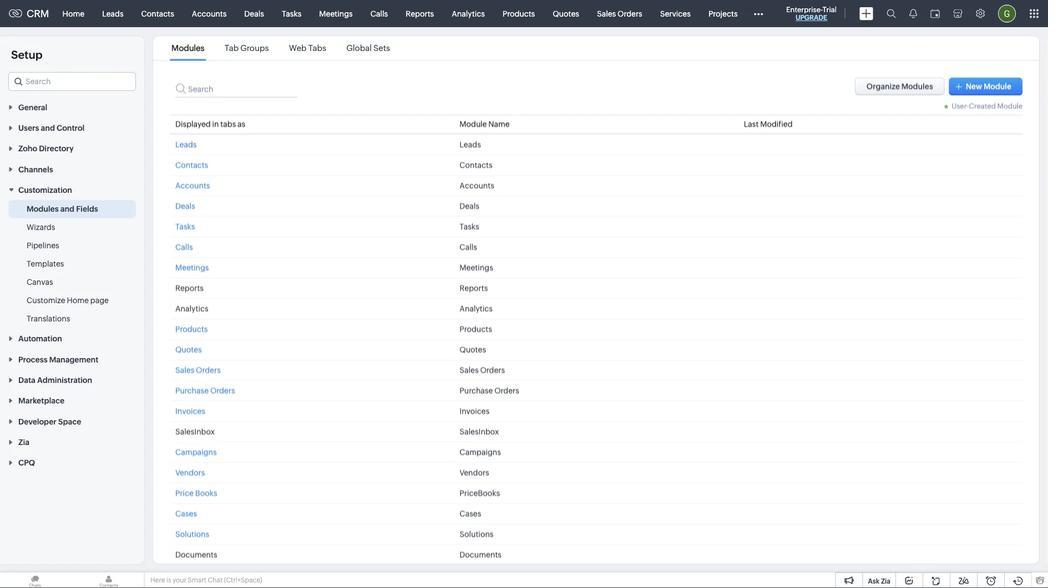 Task type: vqa. For each thing, say whether or not it's contained in the screenshot.


Task type: locate. For each thing, give the bounding box(es) containing it.
1 vertical spatial contacts link
[[175, 161, 208, 169]]

0 horizontal spatial solutions
[[175, 530, 209, 539]]

create menu image
[[859, 7, 873, 20]]

1 vertical spatial home
[[67, 296, 89, 305]]

and
[[41, 124, 55, 132], [60, 205, 74, 213]]

and left fields
[[60, 205, 74, 213]]

and for users
[[41, 124, 55, 132]]

solutions down the cases 'link'
[[175, 530, 209, 539]]

zia button
[[0, 432, 144, 453]]

0 horizontal spatial and
[[41, 124, 55, 132]]

0 horizontal spatial documents
[[175, 551, 217, 560]]

leads right "home" link
[[102, 9, 124, 18]]

0 vertical spatial products link
[[494, 0, 544, 27]]

data administration button
[[0, 370, 144, 390]]

1 vertical spatial leads link
[[175, 140, 197, 149]]

pricebooks
[[460, 489, 500, 498]]

2 horizontal spatial sales orders
[[597, 9, 642, 18]]

0 vertical spatial sales orders link
[[588, 0, 651, 27]]

data administration
[[18, 376, 92, 385]]

contacts down the displayed
[[175, 161, 208, 169]]

marketplace
[[18, 397, 64, 406]]

cases
[[175, 510, 197, 518], [460, 510, 481, 518]]

0 horizontal spatial meetings link
[[175, 263, 209, 272]]

displayed in tabs as
[[175, 120, 245, 128]]

projects
[[708, 9, 738, 18]]

1 horizontal spatial solutions
[[460, 530, 493, 539]]

price books
[[175, 489, 217, 498]]

module right created
[[997, 102, 1023, 110]]

create menu element
[[853, 0, 880, 27]]

web tabs
[[289, 43, 326, 53]]

home right crm
[[62, 9, 84, 18]]

vendors up the price on the bottom left
[[175, 469, 205, 477]]

0 horizontal spatial quotes
[[175, 345, 202, 354]]

created
[[969, 102, 996, 110]]

0 horizontal spatial purchase orders
[[175, 386, 235, 395]]

analytics
[[452, 9, 485, 18], [175, 304, 208, 313], [460, 304, 493, 313]]

process management button
[[0, 349, 144, 370]]

0 vertical spatial meetings link
[[310, 0, 362, 27]]

leads
[[102, 9, 124, 18], [175, 140, 197, 149], [460, 140, 481, 149]]

enterprise-
[[786, 5, 823, 14]]

1 horizontal spatial deals
[[244, 9, 264, 18]]

Search text field
[[9, 73, 135, 90], [175, 77, 297, 97]]

here is your smart chat (ctrl+space)
[[150, 577, 262, 585]]

tabs
[[308, 43, 326, 53]]

module
[[984, 82, 1011, 91], [997, 102, 1023, 110], [460, 120, 487, 128]]

profile element
[[991, 0, 1023, 27]]

cpq
[[18, 459, 35, 468]]

1 horizontal spatial sales
[[460, 366, 479, 375]]

automation button
[[0, 328, 144, 349]]

1 vertical spatial module
[[997, 102, 1023, 110]]

web
[[289, 43, 307, 53]]

accounts
[[192, 9, 227, 18], [175, 181, 210, 190], [460, 181, 494, 190]]

campaigns up "vendors" link
[[175, 448, 217, 457]]

groups
[[240, 43, 269, 53]]

signals element
[[903, 0, 924, 27]]

home left the page
[[67, 296, 89, 305]]

and right users
[[41, 124, 55, 132]]

contacts link up modules link
[[132, 0, 183, 27]]

module name
[[460, 120, 510, 128]]

cases down pricebooks
[[460, 510, 481, 518]]

module right new
[[984, 82, 1011, 91]]

1 horizontal spatial modules
[[171, 43, 205, 53]]

0 vertical spatial zia
[[18, 438, 29, 447]]

0 horizontal spatial sales orders
[[175, 366, 221, 375]]

modules link
[[170, 43, 206, 53]]

1 documents from the left
[[175, 551, 217, 560]]

signals image
[[909, 9, 917, 18]]

None button
[[855, 77, 945, 95]]

and inside users and control dropdown button
[[41, 124, 55, 132]]

global sets link
[[345, 43, 392, 53]]

data
[[18, 376, 35, 385]]

purchase orders
[[175, 386, 235, 395], [460, 386, 519, 395]]

global
[[346, 43, 372, 53]]

leads down the displayed
[[175, 140, 197, 149]]

contacts image
[[74, 573, 144, 589]]

1 horizontal spatial cases
[[460, 510, 481, 518]]

0 vertical spatial module
[[984, 82, 1011, 91]]

1 invoices from the left
[[175, 407, 205, 416]]

0 vertical spatial and
[[41, 124, 55, 132]]

contacts inside "link"
[[141, 9, 174, 18]]

marketplace button
[[0, 390, 144, 411]]

2 salesinbox from the left
[[460, 427, 499, 436]]

your
[[173, 577, 186, 585]]

* user-created module
[[944, 102, 1023, 115]]

new
[[966, 82, 982, 91]]

0 horizontal spatial products link
[[175, 325, 208, 334]]

analytics link
[[443, 0, 494, 27]]

leads down the module name
[[460, 140, 481, 149]]

home
[[62, 9, 84, 18], [67, 296, 89, 305]]

deals link
[[235, 0, 273, 27], [175, 202, 195, 211]]

1 vertical spatial and
[[60, 205, 74, 213]]

accounts link
[[183, 0, 235, 27], [175, 181, 210, 190]]

zia
[[18, 438, 29, 447], [881, 578, 890, 585]]

web tabs link
[[287, 43, 328, 53]]

contacts down the module name
[[460, 161, 492, 169]]

orders
[[618, 9, 642, 18], [196, 366, 221, 375], [480, 366, 505, 375], [210, 386, 235, 395], [494, 386, 519, 395]]

0 horizontal spatial leads link
[[93, 0, 132, 27]]

search text field up the 'as'
[[175, 77, 297, 97]]

0 horizontal spatial salesinbox
[[175, 427, 215, 436]]

0 vertical spatial tasks link
[[273, 0, 310, 27]]

Other Modules field
[[747, 5, 770, 22]]

0 horizontal spatial invoices
[[175, 407, 205, 416]]

1 horizontal spatial documents
[[460, 551, 502, 560]]

modules and fields link
[[27, 203, 98, 215]]

0 horizontal spatial sales orders link
[[175, 366, 221, 375]]

1 vertical spatial calls link
[[175, 243, 193, 252]]

0 horizontal spatial purchase
[[175, 386, 209, 395]]

modules left tab
[[171, 43, 205, 53]]

0 vertical spatial contacts link
[[132, 0, 183, 27]]

1 horizontal spatial tasks link
[[273, 0, 310, 27]]

1 vertical spatial accounts link
[[175, 181, 210, 190]]

solutions
[[175, 530, 209, 539], [460, 530, 493, 539]]

0 horizontal spatial zia
[[18, 438, 29, 447]]

1 vertical spatial quotes link
[[175, 345, 202, 354]]

0 vertical spatial accounts link
[[183, 0, 235, 27]]

meetings
[[319, 9, 353, 18], [175, 263, 209, 272], [460, 263, 493, 272]]

1 horizontal spatial calls link
[[362, 0, 397, 27]]

1 cases from the left
[[175, 510, 197, 518]]

1 horizontal spatial search text field
[[175, 77, 297, 97]]

0 horizontal spatial campaigns
[[175, 448, 217, 457]]

purchase orders link
[[175, 386, 235, 395]]

1 purchase from the left
[[175, 386, 209, 395]]

0 vertical spatial quotes link
[[544, 0, 588, 27]]

list
[[161, 36, 400, 60]]

1 horizontal spatial leads
[[175, 140, 197, 149]]

developer space button
[[0, 411, 144, 432]]

zoho directory
[[18, 144, 74, 153]]

1 horizontal spatial invoices
[[460, 407, 490, 416]]

1 vertical spatial modules
[[27, 205, 59, 213]]

process management
[[18, 355, 98, 364]]

last
[[744, 120, 759, 128]]

1 horizontal spatial reports
[[406, 9, 434, 18]]

0 horizontal spatial deals link
[[175, 202, 195, 211]]

0 horizontal spatial tasks link
[[175, 222, 195, 231]]

campaigns up pricebooks
[[460, 448, 501, 457]]

tasks
[[282, 9, 301, 18], [175, 222, 195, 231], [460, 222, 479, 231]]

1 campaigns from the left
[[175, 448, 217, 457]]

zia up cpq
[[18, 438, 29, 447]]

0 vertical spatial leads link
[[93, 0, 132, 27]]

1 horizontal spatial campaigns
[[460, 448, 501, 457]]

1 horizontal spatial and
[[60, 205, 74, 213]]

1 horizontal spatial leads link
[[175, 140, 197, 149]]

0 horizontal spatial cases
[[175, 510, 197, 518]]

0 horizontal spatial products
[[175, 325, 208, 334]]

developer
[[18, 417, 56, 426]]

global sets
[[346, 43, 390, 53]]

cases down the price on the bottom left
[[175, 510, 197, 518]]

cases link
[[175, 510, 197, 518]]

*
[[944, 103, 949, 115]]

and inside modules and fields 'link'
[[60, 205, 74, 213]]

deals
[[244, 9, 264, 18], [175, 202, 195, 211], [460, 202, 479, 211]]

zia right ask
[[881, 578, 890, 585]]

price
[[175, 489, 194, 498]]

module inside "button"
[[984, 82, 1011, 91]]

calls link
[[362, 0, 397, 27], [175, 243, 193, 252]]

products
[[503, 9, 535, 18], [175, 325, 208, 334], [460, 325, 492, 334]]

1 solutions from the left
[[175, 530, 209, 539]]

crm link
[[9, 8, 49, 19]]

0 horizontal spatial vendors
[[175, 469, 205, 477]]

0 horizontal spatial contacts
[[141, 9, 174, 18]]

chats image
[[0, 573, 70, 589]]

modules
[[171, 43, 205, 53], [27, 205, 59, 213]]

0 vertical spatial deals link
[[235, 0, 273, 27]]

reports link
[[397, 0, 443, 27]]

wizards
[[27, 223, 55, 232]]

1 vertical spatial zia
[[881, 578, 890, 585]]

modules for modules and fields
[[27, 205, 59, 213]]

modules up wizards
[[27, 205, 59, 213]]

automation
[[18, 335, 62, 343]]

displayed
[[175, 120, 211, 128]]

1 horizontal spatial purchase
[[460, 386, 493, 395]]

modules inside 'link'
[[27, 205, 59, 213]]

2 horizontal spatial tasks
[[460, 222, 479, 231]]

2 campaigns from the left
[[460, 448, 501, 457]]

1 horizontal spatial zia
[[881, 578, 890, 585]]

templates
[[27, 259, 64, 268]]

2 vertical spatial module
[[460, 120, 487, 128]]

contacts up modules link
[[141, 9, 174, 18]]

trial
[[823, 5, 837, 14]]

space
[[58, 417, 81, 426]]

search text field up general dropdown button
[[9, 73, 135, 90]]

2 horizontal spatial products
[[503, 9, 535, 18]]

1 horizontal spatial purchase orders
[[460, 386, 519, 395]]

0 horizontal spatial deals
[[175, 202, 195, 211]]

salesinbox
[[175, 427, 215, 436], [460, 427, 499, 436]]

1 vertical spatial tasks link
[[175, 222, 195, 231]]

customization
[[18, 186, 72, 195]]

2 horizontal spatial deals
[[460, 202, 479, 211]]

modules for modules
[[171, 43, 205, 53]]

2 horizontal spatial meetings
[[460, 263, 493, 272]]

None field
[[8, 72, 136, 91]]

contacts link down the displayed
[[175, 161, 208, 169]]

0 vertical spatial modules
[[171, 43, 205, 53]]

solutions down pricebooks
[[460, 530, 493, 539]]

vendors up pricebooks
[[460, 469, 489, 477]]

upgrade
[[796, 14, 827, 21]]

module left name
[[460, 120, 487, 128]]



Task type: describe. For each thing, give the bounding box(es) containing it.
crm
[[27, 8, 49, 19]]

1 horizontal spatial quotes
[[460, 345, 486, 354]]

1 horizontal spatial products link
[[494, 0, 544, 27]]

zoho
[[18, 144, 37, 153]]

2 invoices from the left
[[460, 407, 490, 416]]

1 vertical spatial products link
[[175, 325, 208, 334]]

new module button
[[949, 77, 1023, 95]]

books
[[195, 489, 217, 498]]

home link
[[54, 0, 93, 27]]

pipelines
[[27, 241, 59, 250]]

services link
[[651, 0, 700, 27]]

zia inside zia 'dropdown button'
[[18, 438, 29, 447]]

0 horizontal spatial reports
[[175, 284, 204, 293]]

sets
[[373, 43, 390, 53]]

2 purchase from the left
[[460, 386, 493, 395]]

search element
[[880, 0, 903, 27]]

directory
[[39, 144, 74, 153]]

new module
[[966, 82, 1011, 91]]

2 horizontal spatial quotes
[[553, 9, 579, 18]]

list containing modules
[[161, 36, 400, 60]]

user-
[[952, 102, 969, 110]]

0 horizontal spatial sales
[[175, 366, 194, 375]]

invoices link
[[175, 407, 205, 416]]

2 horizontal spatial sales
[[597, 9, 616, 18]]

services
[[660, 9, 691, 18]]

1 horizontal spatial products
[[460, 325, 492, 334]]

channels button
[[0, 159, 144, 179]]

ask zia
[[868, 578, 890, 585]]

users
[[18, 124, 39, 132]]

customization button
[[0, 179, 144, 200]]

tab groups
[[225, 43, 269, 53]]

customize home page link
[[27, 295, 109, 306]]

translations link
[[27, 313, 70, 324]]

2 purchase orders from the left
[[460, 386, 519, 395]]

1 horizontal spatial quotes link
[[544, 0, 588, 27]]

price books link
[[175, 489, 217, 498]]

chat
[[208, 577, 223, 585]]

1 vendors from the left
[[175, 469, 205, 477]]

templates link
[[27, 258, 64, 269]]

2 horizontal spatial contacts
[[460, 161, 492, 169]]

customization region
[[0, 200, 144, 328]]

page
[[90, 296, 109, 305]]

2 horizontal spatial leads
[[460, 140, 481, 149]]

2 horizontal spatial calls
[[460, 243, 477, 252]]

translations
[[27, 314, 70, 323]]

1 purchase orders from the left
[[175, 386, 235, 395]]

calendar image
[[930, 9, 940, 18]]

channels
[[18, 165, 53, 174]]

tabs
[[220, 120, 236, 128]]

search image
[[887, 9, 896, 18]]

vendors link
[[175, 469, 205, 477]]

here
[[150, 577, 165, 585]]

in
[[212, 120, 219, 128]]

module inside * user-created module
[[997, 102, 1023, 110]]

name
[[488, 120, 510, 128]]

1 horizontal spatial sales orders
[[460, 366, 505, 375]]

(ctrl+space)
[[224, 577, 262, 585]]

0 vertical spatial calls link
[[362, 0, 397, 27]]

canvas link
[[27, 277, 53, 288]]

projects link
[[700, 0, 747, 27]]

2 horizontal spatial reports
[[460, 284, 488, 293]]

0 horizontal spatial leads
[[102, 9, 124, 18]]

2 cases from the left
[[460, 510, 481, 518]]

0 horizontal spatial calls link
[[175, 243, 193, 252]]

modules and fields
[[27, 205, 98, 213]]

canvas
[[27, 278, 53, 287]]

2 documents from the left
[[460, 551, 502, 560]]

tab groups link
[[223, 43, 271, 53]]

1 horizontal spatial contacts
[[175, 161, 208, 169]]

1 horizontal spatial tasks
[[282, 9, 301, 18]]

smart
[[188, 577, 206, 585]]

0 horizontal spatial meetings
[[175, 263, 209, 272]]

1 horizontal spatial deals link
[[235, 0, 273, 27]]

0 horizontal spatial quotes link
[[175, 345, 202, 354]]

1 horizontal spatial meetings link
[[310, 0, 362, 27]]

developer space
[[18, 417, 81, 426]]

last modified
[[744, 120, 793, 128]]

is
[[166, 577, 171, 585]]

administration
[[37, 376, 92, 385]]

profile image
[[998, 5, 1016, 22]]

users and control button
[[0, 117, 144, 138]]

2 vendors from the left
[[460, 469, 489, 477]]

1 salesinbox from the left
[[175, 427, 215, 436]]

0 horizontal spatial search text field
[[9, 73, 135, 90]]

management
[[49, 355, 98, 364]]

home inside customization region
[[67, 296, 89, 305]]

customize home page
[[27, 296, 109, 305]]

2 solutions from the left
[[460, 530, 493, 539]]

1 horizontal spatial meetings
[[319, 9, 353, 18]]

as
[[238, 120, 245, 128]]

pipelines link
[[27, 240, 59, 251]]

0 horizontal spatial calls
[[175, 243, 193, 252]]

1 horizontal spatial sales orders link
[[588, 0, 651, 27]]

general button
[[0, 97, 144, 117]]

1 horizontal spatial calls
[[370, 9, 388, 18]]

0 vertical spatial home
[[62, 9, 84, 18]]

control
[[57, 124, 84, 132]]

cpq button
[[0, 453, 144, 473]]

process
[[18, 355, 47, 364]]

fields
[[76, 205, 98, 213]]

modified
[[760, 120, 793, 128]]

campaigns link
[[175, 448, 217, 457]]

setup
[[11, 48, 42, 61]]

and for modules
[[60, 205, 74, 213]]

1 vertical spatial sales orders link
[[175, 366, 221, 375]]

users and control
[[18, 124, 84, 132]]

0 horizontal spatial tasks
[[175, 222, 195, 231]]

tab
[[225, 43, 239, 53]]

general
[[18, 103, 47, 112]]

wizards link
[[27, 222, 55, 233]]

1 vertical spatial deals link
[[175, 202, 195, 211]]

customize
[[27, 296, 65, 305]]

solutions link
[[175, 530, 209, 539]]



